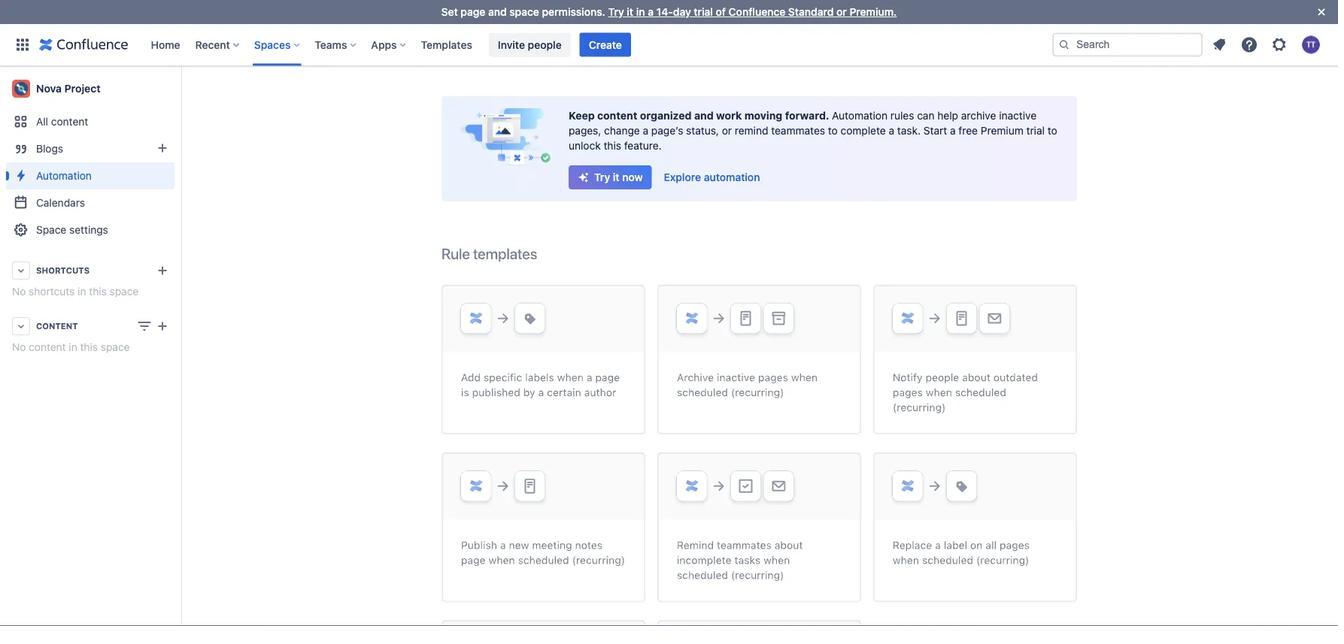 Task type: vqa. For each thing, say whether or not it's contained in the screenshot.
The "Try"
yes



Task type: locate. For each thing, give the bounding box(es) containing it.
change
[[605, 125, 640, 137]]

home
[[151, 38, 180, 51]]

recent
[[195, 38, 230, 51]]

appswitcher icon image
[[14, 36, 32, 54]]

1 vertical spatial in
[[78, 286, 86, 298]]

1 vertical spatial or
[[722, 125, 732, 137]]

apps
[[371, 38, 397, 51]]

keep
[[569, 110, 595, 122]]

space settings link
[[6, 217, 175, 244]]

content for no
[[29, 341, 66, 354]]

in for no shortcuts in this space
[[78, 286, 86, 298]]

banner
[[0, 24, 1339, 66]]

this down 'shortcuts' dropdown button
[[89, 286, 107, 298]]

no content in this space
[[12, 341, 130, 354]]

1 vertical spatial try
[[595, 171, 611, 184]]

0 vertical spatial no
[[12, 286, 26, 298]]

organized
[[640, 110, 692, 122]]

0 horizontal spatial in
[[69, 341, 77, 354]]

or
[[837, 6, 847, 18], [722, 125, 732, 137]]

recent button
[[191, 33, 245, 57]]

space for no content in this space
[[101, 341, 130, 354]]

trial left of
[[694, 6, 713, 18]]

pages,
[[569, 125, 602, 137]]

remind
[[735, 125, 769, 137]]

2 vertical spatial this
[[80, 341, 98, 354]]

unlock
[[569, 140, 601, 152]]

space down 'shortcuts' dropdown button
[[110, 286, 139, 298]]

project
[[64, 82, 101, 95]]

add shortcut image
[[154, 262, 172, 280]]

teams
[[315, 38, 347, 51]]

to right premium
[[1048, 125, 1058, 137]]

0 vertical spatial and
[[488, 6, 507, 18]]

1 horizontal spatial trial
[[1027, 125, 1045, 137]]

in left 14-
[[637, 6, 645, 18]]

content up change
[[598, 110, 638, 122]]

try
[[609, 6, 625, 18], [595, 171, 611, 184]]

no for no shortcuts in this space
[[12, 286, 26, 298]]

content for keep
[[598, 110, 638, 122]]

0 horizontal spatial to
[[829, 125, 838, 137]]

2 vertical spatial space
[[101, 341, 130, 354]]

create a page image
[[154, 318, 172, 336]]

0 vertical spatial automation
[[833, 110, 888, 122]]

confluence image
[[39, 36, 128, 54], [39, 36, 128, 54]]

shortcuts
[[29, 286, 75, 298]]

2 no from the top
[[12, 341, 26, 354]]

1 vertical spatial trial
[[1027, 125, 1045, 137]]

automation inside space element
[[36, 170, 92, 182]]

content button
[[6, 313, 175, 340]]

space up invite people
[[510, 6, 540, 18]]

rules
[[891, 110, 915, 122]]

and up "status,"
[[695, 110, 714, 122]]

work
[[717, 110, 742, 122]]

blogs
[[36, 143, 63, 155]]

0 horizontal spatial it
[[613, 171, 620, 184]]

now
[[623, 171, 643, 184]]

space
[[36, 224, 66, 236]]

teammates
[[772, 125, 826, 137]]

0 vertical spatial this
[[604, 140, 622, 152]]

content down content
[[29, 341, 66, 354]]

content right all
[[51, 116, 88, 128]]

in down content
[[69, 341, 77, 354]]

calendars
[[36, 197, 85, 209]]

settings icon image
[[1271, 36, 1289, 54]]

1 vertical spatial and
[[695, 110, 714, 122]]

standard
[[789, 6, 834, 18]]

space
[[510, 6, 540, 18], [110, 286, 139, 298], [101, 341, 130, 354]]

or down work
[[722, 125, 732, 137]]

2 vertical spatial in
[[69, 341, 77, 354]]

confluence
[[729, 6, 786, 18]]

no shortcuts in this space
[[12, 286, 139, 298]]

no for no content in this space
[[12, 341, 26, 354]]

automation up the complete
[[833, 110, 888, 122]]

and
[[488, 6, 507, 18], [695, 110, 714, 122]]

change view image
[[135, 318, 154, 336]]

no down the content dropdown button
[[12, 341, 26, 354]]

this
[[604, 140, 622, 152], [89, 286, 107, 298], [80, 341, 98, 354]]

automation inside automation rules can help archive inactive pages, change a page's status, or remind teammates to complete a task. start a free premium trial to unlock this feature.
[[833, 110, 888, 122]]

try up create
[[609, 6, 625, 18]]

it left now
[[613, 171, 620, 184]]

1 no from the top
[[12, 286, 26, 298]]

a
[[648, 6, 654, 18], [643, 125, 649, 137], [889, 125, 895, 137], [951, 125, 956, 137]]

1 vertical spatial space
[[110, 286, 139, 298]]

automation up calendars
[[36, 170, 92, 182]]

day
[[674, 6, 691, 18]]

to
[[829, 125, 838, 137], [1048, 125, 1058, 137]]

a left free
[[951, 125, 956, 137]]

spaces
[[254, 38, 291, 51]]

invite
[[498, 38, 525, 51]]

0 horizontal spatial and
[[488, 6, 507, 18]]

nova project
[[36, 82, 101, 95]]

no
[[12, 286, 26, 298], [12, 341, 26, 354]]

1 vertical spatial it
[[613, 171, 620, 184]]

1 horizontal spatial in
[[78, 286, 86, 298]]

0 horizontal spatial trial
[[694, 6, 713, 18]]

trial down inactive
[[1027, 125, 1045, 137]]

people
[[528, 38, 562, 51]]

trial
[[694, 6, 713, 18], [1027, 125, 1045, 137]]

0 vertical spatial it
[[627, 6, 634, 18]]

it left 14-
[[627, 6, 634, 18]]

try inside try it now link
[[595, 171, 611, 184]]

this down change
[[604, 140, 622, 152]]

1 vertical spatial automation
[[36, 170, 92, 182]]

shortcuts button
[[6, 257, 175, 285]]

calendars link
[[6, 190, 175, 217]]

to down 'forward.'
[[829, 125, 838, 137]]

0 horizontal spatial or
[[722, 125, 732, 137]]

keep content organized and work moving forward.
[[569, 110, 833, 122]]

1 horizontal spatial automation
[[833, 110, 888, 122]]

1 vertical spatial no
[[12, 341, 26, 354]]

this inside automation rules can help archive inactive pages, change a page's status, or remind teammates to complete a task. start a free premium trial to unlock this feature.
[[604, 140, 622, 152]]

no left shortcuts
[[12, 286, 26, 298]]

or right standard
[[837, 6, 847, 18]]

all
[[36, 116, 48, 128]]

1 to from the left
[[829, 125, 838, 137]]

in down 'shortcuts' dropdown button
[[78, 286, 86, 298]]

try left now
[[595, 171, 611, 184]]

create
[[589, 38, 622, 51]]

automation
[[833, 110, 888, 122], [36, 170, 92, 182]]

space down the content dropdown button
[[101, 341, 130, 354]]

14-
[[657, 6, 674, 18]]

create a blog image
[[154, 139, 172, 157]]

1 horizontal spatial to
[[1048, 125, 1058, 137]]

inactive
[[1000, 110, 1037, 122]]

explore automation
[[664, 171, 761, 184]]

content
[[36, 322, 78, 332]]

1 vertical spatial this
[[89, 286, 107, 298]]

and right page
[[488, 6, 507, 18]]

content
[[598, 110, 638, 122], [51, 116, 88, 128], [29, 341, 66, 354]]

task.
[[898, 125, 921, 137]]

this for no content in this space
[[80, 341, 98, 354]]

0 vertical spatial space
[[510, 6, 540, 18]]

0 vertical spatial in
[[637, 6, 645, 18]]

it
[[627, 6, 634, 18], [613, 171, 620, 184]]

1 horizontal spatial or
[[837, 6, 847, 18]]

a left task.
[[889, 125, 895, 137]]

0 horizontal spatial automation
[[36, 170, 92, 182]]

this down the content dropdown button
[[80, 341, 98, 354]]

all content
[[36, 116, 88, 128]]

invite people
[[498, 38, 562, 51]]

in
[[637, 6, 645, 18], [78, 286, 86, 298], [69, 341, 77, 354]]

invite people button
[[489, 33, 571, 57]]



Task type: describe. For each thing, give the bounding box(es) containing it.
your profile and preferences image
[[1303, 36, 1321, 54]]

automation
[[704, 171, 761, 184]]

try it now
[[595, 171, 643, 184]]

teams button
[[310, 33, 362, 57]]

2 horizontal spatial in
[[637, 6, 645, 18]]

explore automation link
[[655, 166, 770, 190]]

Search field
[[1053, 33, 1204, 57]]

page
[[461, 6, 486, 18]]

nova
[[36, 82, 62, 95]]

spaces button
[[250, 33, 306, 57]]

set
[[441, 6, 458, 18]]

complete
[[841, 125, 886, 137]]

or inside automation rules can help archive inactive pages, change a page's status, or remind teammates to complete a task. start a free premium trial to unlock this feature.
[[722, 125, 732, 137]]

in for no content in this space
[[69, 341, 77, 354]]

status,
[[687, 125, 720, 137]]

of
[[716, 6, 726, 18]]

search image
[[1059, 39, 1071, 51]]

can
[[918, 110, 935, 122]]

premium.
[[850, 6, 897, 18]]

notification icon image
[[1211, 36, 1229, 54]]

set page and space permissions. try it in a 14-day trial of confluence standard or premium.
[[441, 6, 897, 18]]

feature.
[[625, 140, 662, 152]]

a left 14-
[[648, 6, 654, 18]]

moving
[[745, 110, 783, 122]]

free
[[959, 125, 978, 137]]

settings
[[69, 224, 108, 236]]

collapse sidebar image
[[164, 74, 197, 104]]

0 vertical spatial or
[[837, 6, 847, 18]]

a up feature.
[[643, 125, 649, 137]]

blogs link
[[6, 135, 175, 163]]

start
[[924, 125, 948, 137]]

space settings
[[36, 224, 108, 236]]

permissions.
[[542, 6, 606, 18]]

automation for automation rules can help archive inactive pages, change a page's status, or remind teammates to complete a task. start a free premium trial to unlock this feature.
[[833, 110, 888, 122]]

forward.
[[786, 110, 830, 122]]

content for all
[[51, 116, 88, 128]]

explore
[[664, 171, 702, 184]]

help icon image
[[1241, 36, 1259, 54]]

banner containing home
[[0, 24, 1339, 66]]

try it in a 14-day trial of confluence standard or premium. link
[[609, 6, 897, 18]]

automation rules can help archive inactive pages, change a page's status, or remind teammates to complete a task. start a free premium trial to unlock this feature.
[[569, 110, 1058, 152]]

create link
[[580, 33, 631, 57]]

0 vertical spatial trial
[[694, 6, 713, 18]]

premium
[[981, 125, 1024, 137]]

1 horizontal spatial and
[[695, 110, 714, 122]]

0 vertical spatial try
[[609, 6, 625, 18]]

try it now link
[[569, 166, 652, 190]]

page's
[[652, 125, 684, 137]]

space element
[[0, 66, 181, 627]]

help
[[938, 110, 959, 122]]

archive
[[962, 110, 997, 122]]

shortcuts
[[36, 266, 90, 276]]

this for no shortcuts in this space
[[89, 286, 107, 298]]

automation link
[[6, 163, 175, 190]]

close image
[[1313, 3, 1331, 21]]

space for no shortcuts in this space
[[110, 286, 139, 298]]

home link
[[146, 33, 185, 57]]

apps button
[[367, 33, 412, 57]]

elevate automation upsell image image
[[442, 242, 1078, 627]]

nova project link
[[6, 74, 175, 104]]

2 to from the left
[[1048, 125, 1058, 137]]

all content link
[[6, 108, 175, 135]]

1 horizontal spatial it
[[627, 6, 634, 18]]

templates link
[[417, 33, 477, 57]]

templates
[[421, 38, 473, 51]]

trial inside automation rules can help archive inactive pages, change a page's status, or remind teammates to complete a task. start a free premium trial to unlock this feature.
[[1027, 125, 1045, 137]]

automation for automation
[[36, 170, 92, 182]]

global element
[[9, 24, 1050, 66]]



